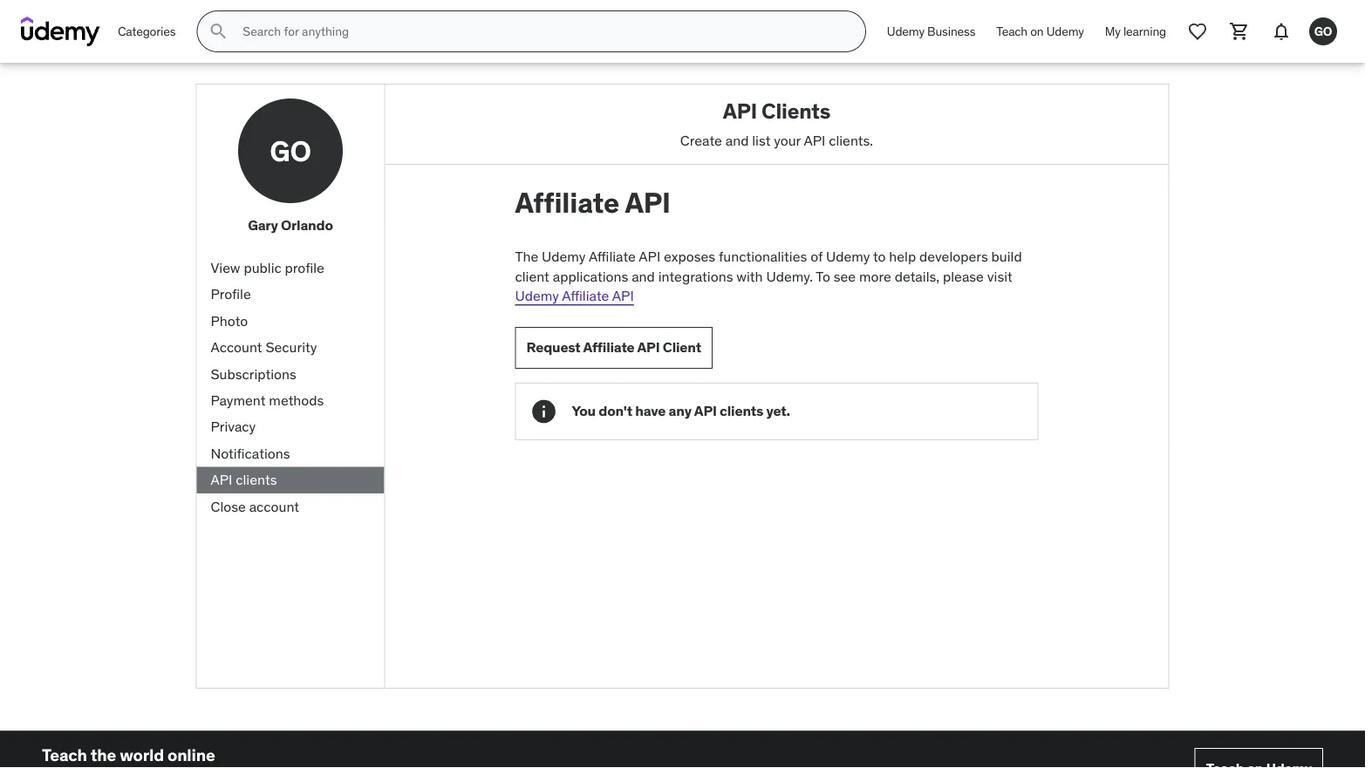 Task type: locate. For each thing, give the bounding box(es) containing it.
clients left the yet.
[[720, 402, 763, 420]]

1 vertical spatial clients
[[236, 471, 277, 489]]

affiliate right "request"
[[583, 339, 635, 356]]

go
[[1314, 23, 1332, 39], [270, 133, 311, 168]]

list
[[752, 131, 771, 149]]

and
[[725, 131, 749, 149], [632, 267, 655, 285]]

profile
[[285, 259, 324, 277]]

create
[[680, 131, 722, 149]]

my
[[1105, 23, 1121, 39]]

api
[[723, 98, 757, 124], [804, 131, 825, 149], [625, 185, 671, 220], [639, 248, 661, 266], [612, 287, 634, 305], [637, 339, 660, 356], [694, 402, 717, 420], [211, 471, 232, 489]]

1 horizontal spatial teach
[[996, 23, 1028, 39]]

1 vertical spatial and
[[632, 267, 655, 285]]

account
[[249, 497, 299, 515]]

1 horizontal spatial go
[[1314, 23, 1332, 39]]

1 vertical spatial go
[[270, 133, 311, 168]]

and left "integrations"
[[632, 267, 655, 285]]

1 horizontal spatial clients
[[720, 402, 763, 420]]

udemy left business
[[887, 23, 925, 39]]

clients down notifications
[[236, 471, 277, 489]]

online
[[167, 745, 215, 766]]

0 horizontal spatial teach
[[42, 745, 87, 766]]

account
[[211, 338, 262, 356]]

notifications
[[211, 444, 290, 462]]

udemy.
[[766, 267, 813, 285]]

0 horizontal spatial and
[[632, 267, 655, 285]]

integrations
[[658, 267, 733, 285]]

to
[[816, 267, 830, 285]]

teach left the
[[42, 745, 87, 766]]

on
[[1030, 23, 1044, 39]]

1 vertical spatial teach
[[42, 745, 87, 766]]

go right notifications 'image'
[[1314, 23, 1332, 39]]

teach for teach the world online
[[42, 745, 87, 766]]

any
[[669, 402, 692, 420]]

0 vertical spatial clients
[[720, 402, 763, 420]]

clients.
[[829, 131, 873, 149]]

teach left on
[[996, 23, 1028, 39]]

and left list
[[725, 131, 749, 149]]

udemy
[[887, 23, 925, 39], [1046, 23, 1084, 39], [542, 248, 586, 266], [826, 248, 870, 266], [515, 287, 559, 305]]

teach
[[996, 23, 1028, 39], [42, 745, 87, 766]]

api clients link
[[197, 467, 384, 494]]

payment methods link
[[197, 387, 384, 414]]

0 vertical spatial go
[[1314, 23, 1332, 39]]

gary
[[248, 216, 278, 234]]

request affiliate api client
[[526, 339, 701, 356]]

affiliate up the applications
[[589, 248, 636, 266]]

security
[[266, 338, 317, 356]]

with
[[736, 267, 763, 285]]

api inside view public profile profile photo account security subscriptions payment methods privacy notifications api clients close account
[[211, 471, 232, 489]]

client
[[515, 267, 549, 285]]

learning
[[1123, 23, 1166, 39]]

affiliate
[[515, 185, 619, 220], [589, 248, 636, 266], [562, 287, 609, 305], [583, 339, 635, 356]]

business
[[927, 23, 975, 39]]

yet.
[[766, 402, 790, 420]]

categories
[[118, 23, 176, 39]]

0 vertical spatial and
[[725, 131, 749, 149]]

go up gary orlando
[[270, 133, 311, 168]]

udemy right on
[[1046, 23, 1084, 39]]

udemy affiliate api link
[[515, 287, 634, 305]]

request affiliate api client button
[[515, 327, 713, 369]]

0 vertical spatial teach
[[996, 23, 1028, 39]]

1 horizontal spatial and
[[725, 131, 749, 149]]

view public profile profile photo account security subscriptions payment methods privacy notifications api clients close account
[[211, 259, 324, 515]]

please
[[943, 267, 984, 285]]

have
[[635, 402, 666, 420]]

api up close
[[211, 471, 232, 489]]

visit
[[987, 267, 1013, 285]]

clients
[[720, 402, 763, 420], [236, 471, 277, 489]]

0 horizontal spatial clients
[[236, 471, 277, 489]]

teach on udemy
[[996, 23, 1084, 39]]

of
[[811, 248, 823, 266]]

categories button
[[107, 10, 186, 52]]

affiliate inside button
[[583, 339, 635, 356]]

view
[[211, 259, 240, 277]]

api left client
[[637, 339, 660, 356]]

help
[[889, 248, 916, 266]]

subscriptions link
[[197, 361, 384, 387]]



Task type: describe. For each thing, give the bounding box(es) containing it.
udemy business link
[[877, 10, 986, 52]]

the udemy affiliate api exposes functionalities of udemy to help developers build client applications and integrations with udemy.  to see more details, please visit udemy affiliate api
[[515, 248, 1022, 305]]

client
[[663, 339, 701, 356]]

see
[[834, 267, 856, 285]]

api right the any
[[694, 402, 717, 420]]

methods
[[269, 391, 324, 409]]

and inside the api clients create and list your api clients.
[[725, 131, 749, 149]]

my learning link
[[1095, 10, 1177, 52]]

photo
[[211, 312, 248, 330]]

profile
[[211, 285, 251, 303]]

the
[[515, 248, 538, 266]]

submit search image
[[208, 21, 229, 42]]

privacy link
[[197, 414, 384, 440]]

udemy down client
[[515, 287, 559, 305]]

wishlist image
[[1187, 21, 1208, 42]]

public
[[244, 259, 281, 277]]

account security link
[[197, 334, 384, 361]]

teach on udemy link
[[986, 10, 1095, 52]]

view public profile link
[[197, 255, 384, 281]]

api inside the request affiliate api client button
[[637, 339, 660, 356]]

affiliate up the
[[515, 185, 619, 220]]

and inside "the udemy affiliate api exposes functionalities of udemy to help developers build client applications and integrations with udemy.  to see more details, please visit udemy affiliate api"
[[632, 267, 655, 285]]

close
[[211, 497, 246, 515]]

udemy up see
[[826, 248, 870, 266]]

you
[[572, 402, 596, 420]]

teach for teach on udemy
[[996, 23, 1028, 39]]

details,
[[895, 267, 940, 285]]

affiliate api
[[515, 185, 671, 220]]

world
[[120, 745, 164, 766]]

subscriptions
[[211, 365, 296, 383]]

udemy up the applications
[[542, 248, 586, 266]]

clients inside view public profile profile photo account security subscriptions payment methods privacy notifications api clients close account
[[236, 471, 277, 489]]

more
[[859, 267, 891, 285]]

don't
[[599, 402, 632, 420]]

the
[[91, 745, 116, 766]]

api clients create and list your api clients.
[[680, 98, 873, 149]]

privacy
[[211, 418, 256, 436]]

go inside 'link'
[[1314, 23, 1332, 39]]

applications
[[553, 267, 628, 285]]

clients
[[762, 98, 831, 124]]

build
[[991, 248, 1022, 266]]

api right your
[[804, 131, 825, 149]]

api up exposes
[[625, 185, 671, 220]]

go link
[[1302, 10, 1344, 52]]

functionalities
[[719, 248, 807, 266]]

api down the applications
[[612, 287, 634, 305]]

udemy image
[[21, 17, 100, 46]]

to
[[873, 248, 886, 266]]

api up list
[[723, 98, 757, 124]]

photo link
[[197, 308, 384, 334]]

0 horizontal spatial go
[[270, 133, 311, 168]]

udemy business
[[887, 23, 975, 39]]

my learning
[[1105, 23, 1166, 39]]

teach the world online
[[42, 745, 215, 766]]

payment
[[211, 391, 266, 409]]

orlando
[[281, 216, 333, 234]]

request
[[526, 339, 581, 356]]

affiliate down the applications
[[562, 287, 609, 305]]

developers
[[919, 248, 988, 266]]

api left exposes
[[639, 248, 661, 266]]

your
[[774, 131, 801, 149]]

gary orlando
[[248, 216, 333, 234]]

Search for anything text field
[[239, 17, 844, 46]]

shopping cart with 0 items image
[[1229, 21, 1250, 42]]

exposes
[[664, 248, 715, 266]]

you don't have any api clients yet.
[[572, 402, 790, 420]]

notifications image
[[1271, 21, 1292, 42]]

close account link
[[197, 494, 384, 520]]

profile link
[[197, 281, 384, 308]]

notifications link
[[197, 440, 384, 467]]



Task type: vqa. For each thing, say whether or not it's contained in the screenshot.
Shopping cart with 2 items IMAGE
no



